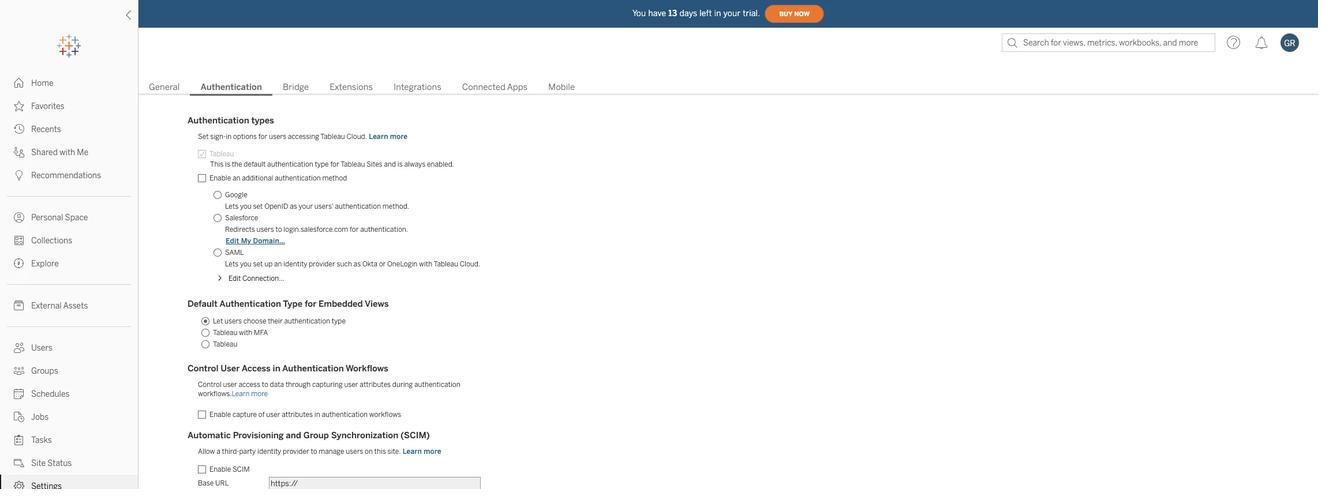 Task type: locate. For each thing, give the bounding box(es) containing it.
1 vertical spatial set
[[253, 260, 263, 268]]

by text only_f5he34f image inside collections link
[[14, 235, 24, 246]]

recommendations link
[[0, 164, 138, 187]]

7 by text only_f5he34f image from the top
[[14, 343, 24, 353]]

attributes down workflows
[[360, 381, 391, 389]]

type inside tableau this is the default authentication type for tableau sites and is always enabled. enable an additional authentication method
[[315, 160, 329, 169]]

5 by text only_f5he34f image from the top
[[14, 458, 24, 469]]

base url
[[198, 480, 229, 488]]

1 horizontal spatial cloud.
[[460, 260, 480, 268]]

2 vertical spatial enable
[[210, 466, 231, 474]]

set left up
[[253, 260, 263, 268]]

0 horizontal spatial an
[[233, 174, 240, 182]]

2 vertical spatial learn
[[403, 448, 422, 456]]

1 vertical spatial you
[[240, 260, 252, 268]]

in down the authentication types
[[226, 133, 232, 141]]

by text only_f5he34f image left schedules
[[14, 389, 24, 399]]

0 vertical spatial control
[[188, 364, 218, 374]]

general
[[149, 82, 180, 92]]

as left okta
[[354, 260, 361, 268]]

and left group
[[286, 431, 301, 441]]

openid
[[264, 203, 288, 211]]

identity down the provisioning
[[257, 448, 281, 456]]

for inside google lets you set openid as your users' authentication method. salesforce redirects users to login.salesforce.com for authentication. edit my domain… saml lets you set up an identity provider such as okta or onelogin with tableau cloud.
[[350, 226, 359, 234]]

in
[[714, 8, 721, 18], [226, 133, 232, 141], [273, 364, 280, 374], [314, 411, 320, 419]]

by text only_f5he34f image left the recents
[[14, 124, 24, 134]]

by text only_f5he34f image
[[14, 101, 24, 111], [14, 124, 24, 134], [14, 147, 24, 158], [14, 170, 24, 181], [14, 235, 24, 246], [14, 301, 24, 311], [14, 343, 24, 353], [14, 366, 24, 376], [14, 389, 24, 399], [14, 435, 24, 446], [14, 481, 24, 489]]

1 vertical spatial cloud.
[[460, 260, 480, 268]]

users
[[269, 133, 286, 141], [257, 226, 274, 234], [225, 317, 242, 326], [346, 448, 363, 456]]

1 horizontal spatial an
[[274, 260, 282, 268]]

set left openid
[[253, 203, 263, 211]]

1 horizontal spatial more
[[390, 133, 408, 141]]

1 horizontal spatial is
[[398, 160, 403, 169]]

on
[[365, 448, 373, 456]]

by text only_f5he34f image for users
[[14, 343, 24, 353]]

sign-
[[210, 133, 226, 141]]

5 by text only_f5he34f image from the top
[[14, 235, 24, 246]]

8 by text only_f5he34f image from the top
[[14, 366, 24, 376]]

10 by text only_f5he34f image from the top
[[14, 435, 24, 446]]

with right onelogin
[[419, 260, 432, 268]]

0 horizontal spatial attributes
[[282, 411, 313, 419]]

groups link
[[0, 360, 138, 383]]

for
[[258, 133, 267, 141], [330, 160, 339, 169], [350, 226, 359, 234], [305, 299, 316, 309]]

0 vertical spatial to
[[276, 226, 282, 234]]

1 vertical spatial edit
[[229, 275, 241, 283]]

party
[[239, 448, 256, 456]]

tableau inside google lets you set openid as your users' authentication method. salesforce redirects users to login.salesforce.com for authentication. edit my domain… saml lets you set up an identity provider such as okta or onelogin with tableau cloud.
[[434, 260, 458, 268]]

by text only_f5he34f image inside tasks link
[[14, 435, 24, 446]]

9 by text only_f5he34f image from the top
[[14, 389, 24, 399]]

identity right up
[[284, 260, 307, 268]]

up
[[264, 260, 273, 268]]

buy now
[[779, 10, 810, 18]]

main content
[[139, 58, 1318, 489]]

your left users'
[[299, 203, 313, 211]]

2 vertical spatial more
[[424, 448, 441, 456]]

1 vertical spatial lets
[[225, 260, 239, 268]]

none text field inside main content
[[269, 477, 481, 489]]

okta
[[362, 260, 377, 268]]

3 enable from the top
[[210, 466, 231, 474]]

0 vertical spatial edit
[[226, 237, 239, 245]]

1 horizontal spatial your
[[724, 8, 741, 18]]

enable up url
[[210, 466, 231, 474]]

by text only_f5he34f image inside external assets link
[[14, 301, 24, 311]]

2 horizontal spatial learn
[[403, 448, 422, 456]]

by text only_f5he34f image down site status link
[[14, 481, 24, 489]]

automatic
[[188, 431, 231, 441]]

authentication
[[201, 82, 262, 92], [188, 115, 249, 126], [220, 299, 281, 309], [282, 364, 344, 374]]

default
[[188, 299, 218, 309]]

by text only_f5he34f image inside favorites link
[[14, 101, 24, 111]]

by text only_f5he34f image for groups
[[14, 366, 24, 376]]

let users choose their authentication type tableau with mfa tableau
[[213, 317, 346, 349]]

0 horizontal spatial as
[[290, 203, 297, 211]]

salesforce
[[225, 214, 258, 222]]

more
[[390, 133, 408, 141], [251, 390, 268, 398], [424, 448, 441, 456]]

provider left such
[[309, 260, 335, 268]]

by text only_f5he34f image left 'collections'
[[14, 235, 24, 246]]

enable down workflows.
[[210, 411, 231, 419]]

more down "(scim)"
[[424, 448, 441, 456]]

learn more link down access
[[232, 390, 268, 398]]

1 vertical spatial an
[[274, 260, 282, 268]]

main navigation. press the up and down arrow keys to access links. element
[[0, 72, 138, 489]]

0 vertical spatial an
[[233, 174, 240, 182]]

users left on
[[346, 448, 363, 456]]

learn more link for control user access in authentication workflows
[[232, 390, 268, 398]]

redirects
[[225, 226, 255, 234]]

group
[[303, 431, 329, 441]]

0 vertical spatial you
[[240, 203, 252, 211]]

an right up
[[274, 260, 282, 268]]

0 vertical spatial learn more link
[[368, 132, 408, 141]]

you up edit connection… dropdown button
[[240, 260, 252, 268]]

by text only_f5he34f image left external
[[14, 301, 24, 311]]

attributes
[[360, 381, 391, 389], [282, 411, 313, 419]]

groups
[[31, 367, 58, 376]]

2 horizontal spatial with
[[419, 260, 432, 268]]

by text only_f5he34f image inside users link
[[14, 343, 24, 353]]

google
[[225, 191, 247, 199]]

0 vertical spatial set
[[253, 203, 263, 211]]

with left me
[[60, 148, 75, 158]]

users inside google lets you set openid as your users' authentication method. salesforce redirects users to login.salesforce.com for authentication. edit my domain… saml lets you set up an identity provider such as okta or onelogin with tableau cloud.
[[257, 226, 274, 234]]

for right type
[[305, 299, 316, 309]]

authentication up the choose
[[220, 299, 281, 309]]

let
[[213, 317, 223, 326]]

with inside google lets you set openid as your users' authentication method. salesforce redirects users to login.salesforce.com for authentication. edit my domain… saml lets you set up an identity provider such as okta or onelogin with tableau cloud.
[[419, 260, 432, 268]]

for left authentication.
[[350, 226, 359, 234]]

learn more link up sites
[[368, 132, 408, 141]]

1 vertical spatial enable
[[210, 411, 231, 419]]

by text only_f5he34f image left the favorites on the top of the page
[[14, 101, 24, 111]]

0 horizontal spatial is
[[225, 160, 230, 169]]

2 vertical spatial learn more link
[[402, 447, 442, 457]]

you up "salesforce"
[[240, 203, 252, 211]]

by text only_f5he34f image inside recommendations link
[[14, 170, 24, 181]]

edit up saml
[[226, 237, 239, 245]]

0 vertical spatial option group
[[210, 189, 481, 270]]

authentication down set sign-in options for users accessing tableau cloud. learn more
[[267, 160, 313, 169]]

0 horizontal spatial and
[[286, 431, 301, 441]]

authentication right during
[[414, 381, 460, 389]]

by text only_f5he34f image left site
[[14, 458, 24, 469]]

synchronization
[[331, 431, 398, 441]]

by text only_f5he34f image for personal space
[[14, 212, 24, 223]]

saml
[[225, 249, 244, 257]]

1 by text only_f5he34f image from the top
[[14, 78, 24, 88]]

by text only_f5he34f image inside jobs link
[[14, 412, 24, 422]]

1 vertical spatial as
[[354, 260, 361, 268]]

0 vertical spatial with
[[60, 148, 75, 158]]

lets down google
[[225, 203, 239, 211]]

views
[[365, 299, 389, 309]]

1 horizontal spatial type
[[332, 317, 346, 326]]

1 vertical spatial learn more link
[[232, 390, 268, 398]]

user down workflows
[[344, 381, 358, 389]]

4 by text only_f5he34f image from the top
[[14, 170, 24, 181]]

integrations
[[394, 82, 441, 92]]

0 vertical spatial as
[[290, 203, 297, 211]]

collections link
[[0, 229, 138, 252]]

by text only_f5he34f image for home
[[14, 78, 24, 88]]

by text only_f5he34f image left the shared
[[14, 147, 24, 158]]

by text only_f5he34f image for favorites
[[14, 101, 24, 111]]

your left trial.
[[724, 8, 741, 18]]

option group containing let users choose their authentication type
[[198, 316, 481, 350]]

to left the data
[[262, 381, 268, 389]]

navigation
[[139, 78, 1318, 96]]

2 vertical spatial with
[[239, 329, 252, 337]]

in up the data
[[273, 364, 280, 374]]

3 by text only_f5he34f image from the top
[[14, 259, 24, 269]]

1 vertical spatial your
[[299, 203, 313, 211]]

2 vertical spatial to
[[311, 448, 317, 456]]

by text only_f5he34f image left tasks
[[14, 435, 24, 446]]

by text only_f5he34f image inside site status link
[[14, 458, 24, 469]]

to up domain…
[[276, 226, 282, 234]]

as
[[290, 203, 297, 211], [354, 260, 361, 268]]

1 vertical spatial more
[[251, 390, 268, 398]]

user right of
[[266, 411, 280, 419]]

method
[[322, 174, 347, 182]]

0 vertical spatial identity
[[284, 260, 307, 268]]

connected apps
[[462, 82, 528, 92]]

2 by text only_f5he34f image from the top
[[14, 212, 24, 223]]

and
[[384, 160, 396, 169], [286, 431, 301, 441]]

learn more link for automatic provisioning and group synchronization (scim)
[[402, 447, 442, 457]]

always
[[404, 160, 426, 169]]

enable for control
[[210, 411, 231, 419]]

by text only_f5he34f image
[[14, 78, 24, 88], [14, 212, 24, 223], [14, 259, 24, 269], [14, 412, 24, 422], [14, 458, 24, 469]]

1 horizontal spatial attributes
[[360, 381, 391, 389]]

1 horizontal spatial as
[[354, 260, 361, 268]]

0 horizontal spatial your
[[299, 203, 313, 211]]

0 horizontal spatial user
[[223, 381, 237, 389]]

by text only_f5he34f image inside "home" link
[[14, 78, 24, 88]]

by text only_f5he34f image left jobs
[[14, 412, 24, 422]]

authentication down type
[[284, 317, 330, 326]]

by text only_f5he34f image left "personal"
[[14, 212, 24, 223]]

user down user
[[223, 381, 237, 389]]

by text only_f5he34f image for tasks
[[14, 435, 24, 446]]

3 by text only_f5he34f image from the top
[[14, 147, 24, 158]]

the
[[232, 160, 242, 169]]

authentication inside sub-spaces 'tab list'
[[201, 82, 262, 92]]

1 horizontal spatial and
[[384, 160, 396, 169]]

access
[[242, 364, 271, 374]]

recommendations
[[31, 171, 101, 181]]

type up method
[[315, 160, 329, 169]]

users down types
[[269, 133, 286, 141]]

in right left
[[714, 8, 721, 18]]

types
[[251, 115, 274, 126]]

collections
[[31, 236, 72, 246]]

0 horizontal spatial identity
[[257, 448, 281, 456]]

authentication up openid
[[275, 174, 321, 182]]

authentication.
[[360, 226, 408, 234]]

authentication inside the let users choose their authentication type tableau with mfa tableau
[[284, 317, 330, 326]]

0 vertical spatial type
[[315, 160, 329, 169]]

1 vertical spatial attributes
[[282, 411, 313, 419]]

an down the
[[233, 174, 240, 182]]

assets
[[63, 301, 88, 311]]

external
[[31, 301, 62, 311]]

an inside tableau this is the default authentication type for tableau sites and is always enabled. enable an additional authentication method
[[233, 174, 240, 182]]

with inside main navigation. press the up and down arrow keys to access links. element
[[60, 148, 75, 158]]

1 vertical spatial type
[[332, 317, 346, 326]]

0 vertical spatial lets
[[225, 203, 239, 211]]

attributes up automatic provisioning and group synchronization (scim) on the left of page
[[282, 411, 313, 419]]

learn up sites
[[369, 133, 388, 141]]

type inside the let users choose their authentication type tableau with mfa tableau
[[332, 317, 346, 326]]

apps
[[507, 82, 528, 92]]

recents
[[31, 125, 61, 134]]

more down access
[[251, 390, 268, 398]]

allow a third-party identity provider to manage users on this site. learn more
[[198, 448, 441, 456]]

control inside control user access to data through capturing user attributes during authentication workflows.
[[198, 381, 222, 389]]

site status
[[31, 459, 72, 469]]

option group
[[210, 189, 481, 270], [198, 316, 481, 350]]

by text only_f5he34f image left explore
[[14, 259, 24, 269]]

1 lets from the top
[[225, 203, 239, 211]]

enable down 'this'
[[210, 174, 231, 182]]

users
[[31, 343, 52, 353]]

user
[[223, 381, 237, 389], [344, 381, 358, 389], [266, 411, 280, 419]]

learn down access
[[232, 390, 250, 398]]

control up workflows.
[[198, 381, 222, 389]]

0 vertical spatial attributes
[[360, 381, 391, 389]]

users right let
[[225, 317, 242, 326]]

connected
[[462, 82, 506, 92]]

0 vertical spatial provider
[[309, 260, 335, 268]]

mobile
[[548, 82, 575, 92]]

1 vertical spatial option group
[[198, 316, 481, 350]]

is left the
[[225, 160, 230, 169]]

more up always
[[390, 133, 408, 141]]

0 vertical spatial and
[[384, 160, 396, 169]]

cloud.
[[347, 133, 367, 141], [460, 260, 480, 268]]

learn more link for authentication types
[[368, 132, 408, 141]]

0 vertical spatial more
[[390, 133, 408, 141]]

recents link
[[0, 118, 138, 141]]

tasks link
[[0, 429, 138, 452]]

by text only_f5he34f image left recommendations
[[14, 170, 24, 181]]

embedded
[[319, 299, 363, 309]]

1 vertical spatial with
[[419, 260, 432, 268]]

by text only_f5he34f image left groups
[[14, 366, 24, 376]]

your for users'
[[299, 203, 313, 211]]

as right openid
[[290, 203, 297, 211]]

by text only_f5he34f image inside schedules link
[[14, 389, 24, 399]]

enable capture of user attributes in authentication workflows
[[210, 411, 401, 419]]

authentication up synchronization
[[322, 411, 368, 419]]

control for control user access to data through capturing user attributes during authentication workflows.
[[198, 381, 222, 389]]

0 horizontal spatial type
[[315, 160, 329, 169]]

1 vertical spatial learn
[[232, 390, 250, 398]]

additional
[[242, 174, 273, 182]]

0 horizontal spatial cloud.
[[347, 133, 367, 141]]

with down the choose
[[239, 329, 252, 337]]

and right sites
[[384, 160, 396, 169]]

learn down "(scim)"
[[403, 448, 422, 456]]

set sign-in options for users accessing tableau cloud. learn more
[[198, 133, 408, 141]]

type down embedded at the left of the page
[[332, 317, 346, 326]]

6 by text only_f5he34f image from the top
[[14, 301, 24, 311]]

your inside google lets you set openid as your users' authentication method. salesforce redirects users to login.salesforce.com for authentication. edit my domain… saml lets you set up an identity provider such as okta or onelogin with tableau cloud.
[[299, 203, 313, 211]]

capturing
[[312, 381, 343, 389]]

users up domain…
[[257, 226, 274, 234]]

you have 13 days left in your trial.
[[633, 8, 760, 18]]

1 enable from the top
[[210, 174, 231, 182]]

1 vertical spatial control
[[198, 381, 222, 389]]

1 horizontal spatial learn
[[369, 133, 388, 141]]

0 horizontal spatial to
[[262, 381, 268, 389]]

workflows.
[[198, 390, 232, 398]]

None text field
[[269, 477, 481, 489]]

by text only_f5he34f image left "home"
[[14, 78, 24, 88]]

1 vertical spatial to
[[262, 381, 268, 389]]

by text only_f5he34f image inside the recents link
[[14, 124, 24, 134]]

home
[[31, 78, 54, 88]]

user
[[221, 364, 240, 374]]

2 by text only_f5he34f image from the top
[[14, 124, 24, 134]]

1 by text only_f5he34f image from the top
[[14, 101, 24, 111]]

1 horizontal spatial with
[[239, 329, 252, 337]]

by text only_f5he34f image inside groups link
[[14, 366, 24, 376]]

by text only_f5he34f image left users
[[14, 343, 24, 353]]

by text only_f5he34f image for recents
[[14, 124, 24, 134]]

by text only_f5he34f image inside shared with me link
[[14, 147, 24, 158]]

1 vertical spatial and
[[286, 431, 301, 441]]

an inside google lets you set openid as your users' authentication method. salesforce redirects users to login.salesforce.com for authentication. edit my domain… saml lets you set up an identity provider such as okta or onelogin with tableau cloud.
[[274, 260, 282, 268]]

edit down saml
[[229, 275, 241, 283]]

0 vertical spatial cloud.
[[347, 133, 367, 141]]

1 set from the top
[[253, 203, 263, 211]]

to down group
[[311, 448, 317, 456]]

4 by text only_f5he34f image from the top
[[14, 412, 24, 422]]

for up method
[[330, 160, 339, 169]]

shared with me
[[31, 148, 88, 158]]

trial.
[[743, 8, 760, 18]]

1 horizontal spatial to
[[276, 226, 282, 234]]

authentication right users'
[[335, 203, 381, 211]]

by text only_f5he34f image inside personal space link
[[14, 212, 24, 223]]

0 horizontal spatial with
[[60, 148, 75, 158]]

by text only_f5he34f image for explore
[[14, 259, 24, 269]]

1 horizontal spatial identity
[[284, 260, 307, 268]]

provider inside google lets you set openid as your users' authentication method. salesforce redirects users to login.salesforce.com for authentication. edit my domain… saml lets you set up an identity provider such as okta or onelogin with tableau cloud.
[[309, 260, 335, 268]]

lets down saml
[[225, 260, 239, 268]]

learn
[[369, 133, 388, 141], [232, 390, 250, 398], [403, 448, 422, 456]]

users link
[[0, 336, 138, 360]]

0 vertical spatial your
[[724, 8, 741, 18]]

2 enable from the top
[[210, 411, 231, 419]]

control left user
[[188, 364, 218, 374]]

connection…
[[242, 275, 284, 283]]

personal
[[31, 213, 63, 223]]

learn more link down "(scim)"
[[402, 447, 442, 457]]

0 vertical spatial enable
[[210, 174, 231, 182]]

2 set from the top
[[253, 260, 263, 268]]

authentication up the authentication types
[[201, 82, 262, 92]]

1 vertical spatial provider
[[283, 448, 309, 456]]

authentication
[[267, 160, 313, 169], [275, 174, 321, 182], [335, 203, 381, 211], [284, 317, 330, 326], [414, 381, 460, 389], [322, 411, 368, 419]]

type
[[315, 160, 329, 169], [332, 317, 346, 326]]

2 horizontal spatial to
[[311, 448, 317, 456]]

provider down automatic provisioning and group synchronization (scim) on the left of page
[[283, 448, 309, 456]]

0 horizontal spatial more
[[251, 390, 268, 398]]

automatic provisioning and group synchronization (scim)
[[188, 431, 430, 441]]

is left always
[[398, 160, 403, 169]]

control user access to data through capturing user attributes during authentication workflows.
[[198, 381, 460, 398]]

by text only_f5he34f image inside 'explore' link
[[14, 259, 24, 269]]

capture
[[233, 411, 257, 419]]

authentication inside google lets you set openid as your users' authentication method. salesforce redirects users to login.salesforce.com for authentication. edit my domain… saml lets you set up an identity provider such as okta or onelogin with tableau cloud.
[[335, 203, 381, 211]]



Task type: vqa. For each thing, say whether or not it's contained in the screenshot.
the bottommost the "identity"
yes



Task type: describe. For each thing, give the bounding box(es) containing it.
by text only_f5he34f image for collections
[[14, 235, 24, 246]]

identity inside google lets you set openid as your users' authentication method. salesforce redirects users to login.salesforce.com for authentication. edit my domain… saml lets you set up an identity provider such as okta or onelogin with tableau cloud.
[[284, 260, 307, 268]]

authentication types
[[188, 115, 274, 126]]

workflows
[[346, 364, 388, 374]]

for inside tableau this is the default authentication type for tableau sites and is always enabled. enable an additional authentication method
[[330, 160, 339, 169]]

by text only_f5he34f image for site status
[[14, 458, 24, 469]]

third-
[[222, 448, 239, 456]]

2 lets from the top
[[225, 260, 239, 268]]

2 horizontal spatial more
[[424, 448, 441, 456]]

workflows
[[369, 411, 401, 419]]

authentication up capturing
[[282, 364, 344, 374]]

edit connection… button
[[214, 272, 287, 286]]

me
[[77, 148, 88, 158]]

by text only_f5he34f image for jobs
[[14, 412, 24, 422]]

tasks
[[31, 436, 52, 446]]

site.
[[388, 448, 401, 456]]

personal space
[[31, 213, 88, 223]]

google lets you set openid as your users' authentication method. salesforce redirects users to login.salesforce.com for authentication. edit my domain… saml lets you set up an identity provider such as okta or onelogin with tableau cloud.
[[225, 191, 480, 268]]

bridge
[[283, 82, 309, 92]]

13
[[669, 8, 677, 18]]

0 horizontal spatial learn
[[232, 390, 250, 398]]

of
[[258, 411, 265, 419]]

to inside control user access to data through capturing user attributes during authentication workflows.
[[262, 381, 268, 389]]

their
[[268, 317, 283, 326]]

edit my domain… link
[[225, 237, 286, 246]]

favorites link
[[0, 95, 138, 118]]

for down types
[[258, 133, 267, 141]]

default
[[244, 160, 266, 169]]

enable scim
[[210, 466, 250, 474]]

by text only_f5he34f image for external assets
[[14, 301, 24, 311]]

mfa
[[254, 329, 268, 337]]

home link
[[0, 72, 138, 95]]

enable for automatic
[[210, 466, 231, 474]]

buy
[[779, 10, 793, 18]]

days
[[680, 8, 697, 18]]

sites
[[367, 160, 382, 169]]

1 is from the left
[[225, 160, 230, 169]]

site
[[31, 459, 46, 469]]

during
[[392, 381, 413, 389]]

2 is from the left
[[398, 160, 403, 169]]

onelogin
[[387, 260, 417, 268]]

authentication inside control user access to data through capturing user attributes during authentication workflows.
[[414, 381, 460, 389]]

Search for views, metrics, workbooks, and more text field
[[1002, 33, 1216, 52]]

cloud. inside google lets you set openid as your users' authentication method. salesforce redirects users to login.salesforce.com for authentication. edit my domain… saml lets you set up an identity provider such as okta or onelogin with tableau cloud.
[[460, 260, 480, 268]]

authentication up sign-
[[188, 115, 249, 126]]

tableau this is the default authentication type for tableau sites and is always enabled. enable an additional authentication method
[[210, 150, 454, 182]]

2 you from the top
[[240, 260, 252, 268]]

1 vertical spatial identity
[[257, 448, 281, 456]]

0 vertical spatial learn
[[369, 133, 388, 141]]

access
[[239, 381, 260, 389]]

schedules
[[31, 390, 70, 399]]

login.salesforce.com
[[284, 226, 348, 234]]

my
[[241, 237, 251, 245]]

by text only_f5he34f image for recommendations
[[14, 170, 24, 181]]

1 horizontal spatial user
[[266, 411, 280, 419]]

such
[[337, 260, 352, 268]]

or
[[379, 260, 386, 268]]

extensions
[[330, 82, 373, 92]]

to inside google lets you set openid as your users' authentication method. salesforce redirects users to login.salesforce.com for authentication. edit my domain… saml lets you set up an identity provider such as okta or onelogin with tableau cloud.
[[276, 226, 282, 234]]

type
[[283, 299, 303, 309]]

navigation panel element
[[0, 35, 138, 489]]

option group containing google
[[210, 189, 481, 270]]

edit inside dropdown button
[[229, 275, 241, 283]]

data
[[270, 381, 284, 389]]

explore
[[31, 259, 59, 269]]

control user access in authentication workflows
[[188, 364, 388, 374]]

11 by text only_f5he34f image from the top
[[14, 481, 24, 489]]

in up group
[[314, 411, 320, 419]]

status
[[47, 459, 72, 469]]

2 horizontal spatial user
[[344, 381, 358, 389]]

attributes inside control user access to data through capturing user attributes during authentication workflows.
[[360, 381, 391, 389]]

now
[[794, 10, 810, 18]]

by text only_f5he34f image for schedules
[[14, 389, 24, 399]]

manage
[[319, 448, 344, 456]]

options
[[233, 133, 257, 141]]

url
[[215, 480, 229, 488]]

allow
[[198, 448, 215, 456]]

favorites
[[31, 102, 64, 111]]

and inside tableau this is the default authentication type for tableau sites and is always enabled. enable an additional authentication method
[[384, 160, 396, 169]]

a
[[217, 448, 220, 456]]

domain…
[[253, 237, 285, 245]]

schedules link
[[0, 383, 138, 406]]

enabled.
[[427, 160, 454, 169]]

have
[[648, 8, 666, 18]]

your for trial.
[[724, 8, 741, 18]]

1 you from the top
[[240, 203, 252, 211]]

by text only_f5he34f image for shared with me
[[14, 147, 24, 158]]

shared with me link
[[0, 141, 138, 164]]

buy now button
[[765, 5, 824, 23]]

control for control user access in authentication workflows
[[188, 364, 218, 374]]

external assets link
[[0, 294, 138, 317]]

main content containing general
[[139, 58, 1318, 489]]

shared
[[31, 148, 58, 158]]

through
[[286, 381, 311, 389]]

scim
[[233, 466, 250, 474]]

users inside the let users choose their authentication type tableau with mfa tableau
[[225, 317, 242, 326]]

external assets
[[31, 301, 88, 311]]

provisioning
[[233, 431, 284, 441]]

with inside the let users choose their authentication type tableau with mfa tableau
[[239, 329, 252, 337]]

jobs link
[[0, 406, 138, 429]]

site status link
[[0, 452, 138, 475]]

learn more
[[232, 390, 268, 398]]

jobs
[[31, 413, 49, 422]]

navigation containing general
[[139, 78, 1318, 96]]

set
[[198, 133, 209, 141]]

enable inside tableau this is the default authentication type for tableau sites and is always enabled. enable an additional authentication method
[[210, 174, 231, 182]]

sub-spaces tab list
[[139, 81, 1318, 96]]

edit inside google lets you set openid as your users' authentication method. salesforce redirects users to login.salesforce.com for authentication. edit my domain… saml lets you set up an identity provider such as okta or onelogin with tableau cloud.
[[226, 237, 239, 245]]

method.
[[383, 203, 409, 211]]



